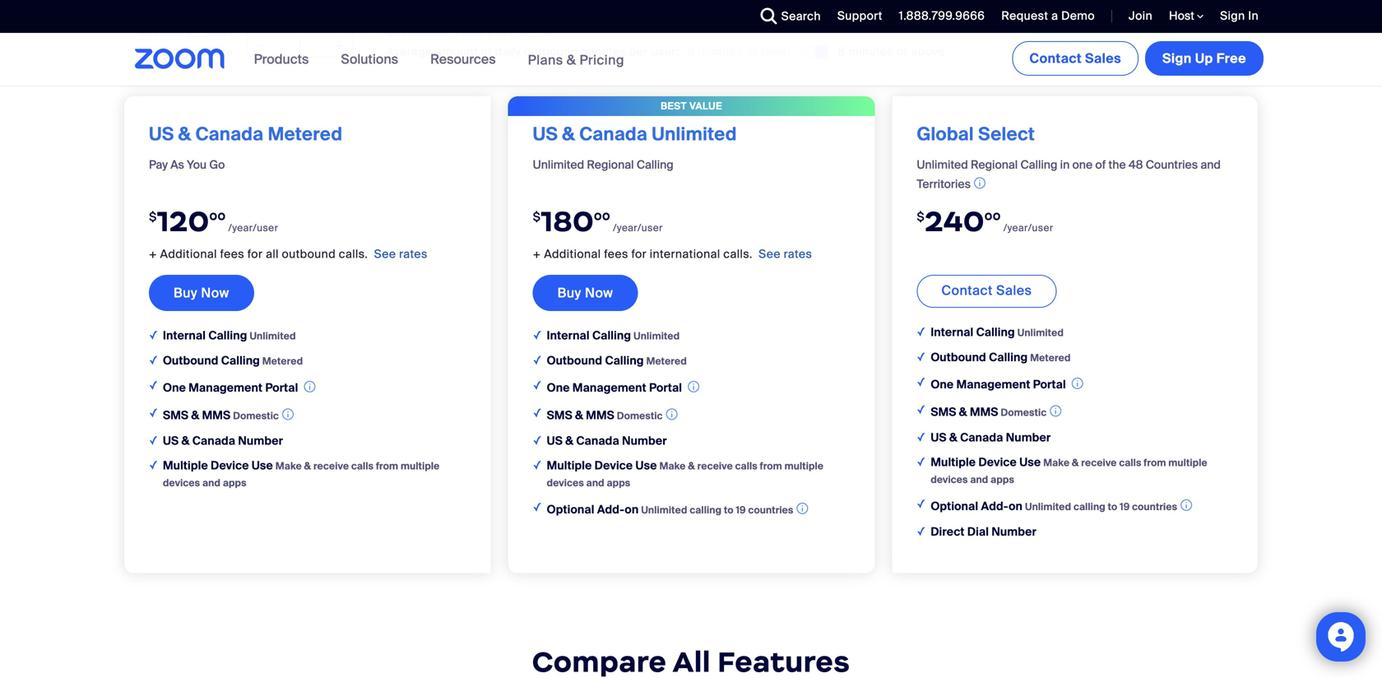 Task type: vqa. For each thing, say whether or not it's contained in the screenshot.


Task type: describe. For each thing, give the bounding box(es) containing it.
1 vertical spatial contact sales link
[[917, 275, 1057, 308]]

host
[[1169, 8, 1197, 23]]

2 horizontal spatial outbound
[[931, 350, 987, 365]]

2 horizontal spatial us & canada number
[[931, 430, 1051, 445]]

2 horizontal spatial multiple device use
[[931, 455, 1041, 470]]

$240 per year per user element
[[917, 193, 1234, 246]]

meetings navigation
[[1009, 33, 1267, 79]]

all
[[266, 246, 279, 262]]

0 horizontal spatial sales
[[997, 282, 1032, 299]]

calls for 120
[[351, 459, 374, 472]]

minutes for 8 minutes or above
[[849, 44, 894, 59]]

1.888.799.9666
[[899, 8, 985, 23]]

determine
[[386, 27, 451, 40]]

see rates link for 180
[[759, 246, 812, 262]]

us for us & canada metered
[[163, 433, 179, 448]]

or for above
[[897, 44, 908, 59]]

2 horizontal spatial sms & mms domestic
[[931, 404, 1047, 420]]

zoom logo image
[[135, 49, 225, 69]]

plans
[[528, 51, 563, 69]]

domestic for 180
[[617, 409, 663, 422]]

optional add-on unlimited calling to 19 countries for /year/user
[[547, 502, 794, 517]]

average amount of daily outbound minutes per user:8 minutes or fewer element
[[688, 43, 792, 60]]

$ 240 00 /year/user
[[917, 203, 1054, 239]]

fees for 180
[[604, 246, 628, 262]]

now for 120
[[201, 284, 229, 301]]

2 horizontal spatial make
[[1044, 456, 1070, 469]]

2 horizontal spatial sms
[[931, 404, 957, 420]]

request a demo
[[1002, 8, 1095, 23]]

multiple for 180
[[547, 458, 592, 473]]

unlimited regional calling in one of the 48 countries and territories
[[917, 157, 1221, 192]]

1 horizontal spatial outbound
[[524, 44, 578, 59]]

join
[[1129, 8, 1153, 23]]

$ 120 00 /year/user
[[149, 203, 278, 239]]

of inside unlimited regional calling in one of the 48 countries and territories
[[1096, 157, 1106, 172]]

join link left host
[[1117, 0, 1157, 33]]

buy now link for 120
[[149, 275, 254, 311]]

solutions button
[[341, 33, 406, 86]]

optional for /year/user
[[547, 502, 595, 517]]

2 horizontal spatial management
[[957, 377, 1031, 392]]

apps for 180
[[607, 476, 631, 489]]

global select
[[917, 122, 1035, 146]]

daily
[[495, 44, 521, 59]]

optional add-on unlimited calling to 19 countries for 240
[[931, 499, 1178, 514]]

request
[[1002, 8, 1049, 23]]

2 horizontal spatial from
[[1144, 456, 1166, 469]]

territories
[[917, 176, 971, 192]]

multiple for 120
[[163, 458, 208, 473]]

number for us & canada unlimited
[[622, 433, 667, 448]]

1 see from the left
[[374, 246, 396, 262]]

buy now for 180
[[558, 284, 613, 301]]

up
[[1195, 50, 1214, 67]]

canada for us & canada unlimited
[[576, 433, 619, 448]]

metered for us & canada unlimited
[[646, 355, 687, 367]]

dial
[[968, 524, 989, 539]]

cost
[[204, 27, 234, 40]]

buy for 180
[[558, 284, 582, 301]]

2 horizontal spatial outbound calling metered
[[931, 350, 1071, 365]]

1 minutes from the left
[[581, 44, 626, 59]]

additional for 120
[[160, 246, 217, 262]]

host button
[[1169, 8, 1204, 24]]

your
[[454, 27, 484, 40]]

8 minutes or above
[[838, 44, 946, 59]]

1 horizontal spatial best
[[661, 99, 687, 112]]

outbound for 120
[[163, 353, 218, 368]]

0 vertical spatial value
[[519, 27, 554, 40]]

sign for sign in
[[1220, 8, 1245, 23]]

estimated
[[139, 27, 201, 40]]

2 horizontal spatial device
[[979, 455, 1017, 470]]

2 horizontal spatial one management portal application
[[931, 374, 1234, 394]]

sign up free
[[1163, 50, 1247, 67]]

direct dial number
[[931, 524, 1037, 539]]

2 horizontal spatial one management portal
[[931, 377, 1066, 392]]

calling for 240
[[1074, 500, 1106, 513]]

2 horizontal spatial use
[[1020, 455, 1041, 470]]

mms for 120
[[202, 408, 231, 423]]

select
[[979, 122, 1035, 146]]

the
[[1109, 157, 1126, 172]]

mms for 180
[[586, 408, 615, 423]]

2 horizontal spatial one
[[931, 377, 954, 392]]

pricing
[[580, 51, 624, 69]]

2 see from the left
[[759, 246, 781, 262]]

00 for 120
[[209, 210, 226, 223]]

+ additional fees for international calls. see rates
[[533, 246, 812, 262]]

countries
[[1146, 157, 1198, 172]]

search button
[[749, 0, 825, 33]]

internal for 120
[[163, 328, 206, 343]]

users
[[202, 44, 233, 59]]

0 horizontal spatial outbound
[[282, 246, 336, 262]]

international
[[650, 246, 721, 262]]

one management portal application for 120
[[163, 378, 466, 397]]

resources
[[430, 51, 496, 68]]

2 horizontal spatial multiple
[[931, 455, 976, 470]]

buy now for 120
[[174, 284, 229, 301]]

us for global select
[[931, 430, 947, 445]]

search
[[781, 9, 821, 24]]

calling inside unlimited regional calling in one of the 48 countries and territories
[[1021, 157, 1058, 172]]

8 minutes or fewer
[[688, 44, 792, 59]]

48
[[1129, 157, 1143, 172]]

regional for unlimited regional calling in one of the 48 countries and territories
[[971, 157, 1018, 172]]

2 horizontal spatial portal
[[1033, 377, 1066, 392]]

& inside product information navigation
[[567, 51, 576, 69]]

1 rates from the left
[[399, 246, 428, 262]]

number for us & canada metered
[[238, 433, 283, 448]]

free
[[1217, 50, 1247, 67]]

from for 120
[[376, 459, 398, 472]]

metered for global select
[[1030, 351, 1071, 364]]

pay
[[149, 157, 168, 172]]

unlimited inside unlimited regional calling in one of the 48 countries and territories
[[917, 157, 968, 172]]

sign in
[[1220, 8, 1259, 23]]

minutes for 8 minutes or fewer
[[698, 44, 743, 59]]

multiple device use for 120
[[163, 458, 273, 473]]

2 horizontal spatial make & receive calls from multiple devices and apps
[[931, 456, 1208, 486]]

device for 180
[[595, 458, 633, 473]]

in
[[1060, 157, 1070, 172]]

2 rates from the left
[[784, 246, 812, 262]]

optional for 240
[[931, 499, 979, 514]]

1 vertical spatial contact
[[942, 282, 993, 299]]

calls for 180
[[735, 459, 758, 472]]

average
[[386, 44, 432, 59]]

1 horizontal spatial of
[[481, 44, 492, 59]]

240
[[925, 203, 985, 239]]

one management portal application for 180
[[547, 378, 850, 397]]

unlimited regional calling in one of the 48 countries and territories application
[[917, 156, 1234, 194]]

device for 120
[[211, 458, 249, 473]]

sms for 120
[[163, 408, 189, 423]]

us & canada number for 180
[[547, 433, 667, 448]]

or for fewer
[[746, 44, 758, 59]]

outbound calling metered for 180
[[547, 353, 687, 368]]

+ additional fees for all outbound calls. see rates
[[149, 246, 428, 262]]

make & receive calls from multiple devices and apps for 120
[[163, 459, 440, 489]]

countries for 240
[[1132, 500, 1178, 513]]

sms & mms domestic for 120
[[163, 408, 279, 423]]

undefined 1 increase image
[[334, 37, 345, 54]]

one
[[1073, 157, 1093, 172]]

you
[[187, 157, 207, 172]]

undefined 1 decrease image
[[255, 37, 266, 54]]

average amount of daily outbound minutes per user:
[[386, 44, 679, 59]]

2 horizontal spatial internal calling unlimited
[[931, 325, 1064, 340]]

user:
[[651, 44, 679, 59]]

to for /year/user
[[724, 503, 734, 516]]

devices for 180
[[547, 476, 584, 489]]

$ 180 00 /year/user
[[533, 203, 663, 239]]

use for 120
[[252, 458, 273, 473]]

direct
[[931, 524, 965, 539]]

us & canada number for 120
[[163, 433, 283, 448]]

info outline image inside optional add-on application
[[1181, 497, 1192, 513]]

banner containing contact sales
[[115, 33, 1267, 87]]

19 for 240
[[1120, 500, 1130, 513]]

best value
[[661, 99, 722, 112]]

number for global select
[[1006, 430, 1051, 445]]

now for 180
[[585, 284, 613, 301]]

sign for sign up free
[[1163, 50, 1192, 67]]



Task type: locate. For each thing, give the bounding box(es) containing it.
contact sales link inside meetings navigation
[[1013, 41, 1139, 76]]

domestic
[[1001, 406, 1047, 419], [233, 409, 279, 422], [617, 409, 663, 422]]

from for 180
[[760, 459, 782, 472]]

support
[[838, 8, 883, 23]]

1 horizontal spatial countries
[[1132, 500, 1178, 513]]

2 horizontal spatial mms
[[970, 404, 999, 420]]

one management portal
[[931, 377, 1066, 392], [163, 380, 298, 395], [547, 380, 682, 395]]

internal calling unlimited for 180
[[547, 328, 680, 343]]

3 $ from the left
[[917, 208, 925, 224]]

outbound down the "$120 per year per user" element
[[282, 246, 336, 262]]

or left above
[[897, 44, 908, 59]]

buy now down the $ 120 00 /year/user
[[174, 284, 229, 301]]

as
[[171, 157, 184, 172]]

plans & pricing link
[[528, 51, 624, 69], [528, 51, 624, 69]]

/year/user for 180
[[613, 221, 663, 234]]

8
[[688, 44, 695, 59], [838, 44, 846, 59]]

1 horizontal spatial one management portal application
[[547, 378, 850, 397]]

average amount of daily outbound minutes per user:8 minutes or above element
[[838, 43, 946, 60]]

3 00 from the left
[[985, 210, 1001, 223]]

plans & pricing
[[528, 51, 624, 69]]

1 buy now link from the left
[[149, 275, 254, 311]]

for for 180
[[632, 246, 647, 262]]

2 minutes from the left
[[698, 44, 743, 59]]

outbound for 180
[[547, 353, 603, 368]]

0 horizontal spatial see
[[374, 246, 396, 262]]

determine your best value
[[386, 27, 554, 40]]

on for /year/user
[[625, 502, 639, 517]]

2 for from the left
[[632, 246, 647, 262]]

buy now link down the $ 180 00 /year/user
[[533, 275, 638, 311]]

0 horizontal spatial calling
[[690, 503, 722, 516]]

on for 240
[[1009, 499, 1023, 514]]

to
[[1108, 500, 1118, 513], [724, 503, 734, 516]]

number of users: 1 element
[[247, 31, 353, 59]]

1 buy now from the left
[[174, 284, 229, 301]]

8 for 8 minutes or fewer
[[688, 44, 695, 59]]

1 horizontal spatial +
[[533, 246, 541, 262]]

device
[[979, 455, 1017, 470], [211, 458, 249, 473], [595, 458, 633, 473]]

make & receive calls from multiple devices and apps for 180
[[547, 459, 824, 489]]

regional down us & canada unlimited
[[587, 157, 634, 172]]

0 horizontal spatial mms
[[202, 408, 231, 423]]

1 now from the left
[[201, 284, 229, 301]]

1 horizontal spatial calls
[[735, 459, 758, 472]]

1 horizontal spatial buy
[[558, 284, 582, 301]]

contact sales link down the $ 240 00 /year/user
[[917, 275, 1057, 308]]

make for 180
[[660, 459, 686, 472]]

value down average amount of daily outbound minutes per user:8 minutes or fewer element
[[690, 99, 722, 112]]

2 horizontal spatial sms & mms application
[[931, 402, 1234, 421]]

amount
[[435, 44, 478, 59]]

contact inside meetings navigation
[[1030, 50, 1082, 67]]

additional
[[160, 246, 217, 262], [544, 246, 601, 262]]

and inside unlimited regional calling in one of the 48 countries and territories
[[1201, 157, 1221, 172]]

1 horizontal spatial multiple
[[785, 459, 824, 472]]

one management portal application
[[931, 374, 1234, 394], [163, 378, 466, 397], [547, 378, 850, 397]]

of inside estimated cost number of users
[[188, 44, 199, 59]]

sign
[[1220, 8, 1245, 23], [1163, 50, 1192, 67]]

and for us & canada metered
[[202, 476, 221, 489]]

/year/user inside the $ 180 00 /year/user
[[613, 221, 663, 234]]

1 horizontal spatial one management portal
[[547, 380, 682, 395]]

1 horizontal spatial minutes
[[698, 44, 743, 59]]

internal
[[931, 325, 974, 340], [163, 328, 206, 343], [547, 328, 590, 343]]

us & canada metered
[[149, 122, 343, 146]]

/year/user
[[228, 221, 278, 234], [613, 221, 663, 234], [1004, 221, 1054, 234]]

00 inside the $ 240 00 /year/user
[[985, 210, 1001, 223]]

0 horizontal spatial or
[[746, 44, 758, 59]]

1 horizontal spatial buy now link
[[533, 275, 638, 311]]

120
[[157, 203, 209, 239]]

canada for us & canada metered
[[192, 433, 235, 448]]

add-
[[981, 499, 1009, 514], [597, 502, 625, 517]]

19 for /year/user
[[736, 503, 746, 516]]

contact sales inside meetings navigation
[[1030, 50, 1122, 67]]

/year/user for 240
[[1004, 221, 1054, 234]]

apps for 120
[[223, 476, 247, 489]]

contact sales
[[1030, 50, 1122, 67], [942, 282, 1032, 299]]

add- for /year/user
[[597, 502, 625, 517]]

1 horizontal spatial optional add-on unlimited calling to 19 countries
[[931, 499, 1178, 514]]

estimated cost number of users
[[139, 27, 234, 59]]

calling
[[1074, 500, 1106, 513], [690, 503, 722, 516]]

contact sales down the $ 240 00 /year/user
[[942, 282, 1032, 299]]

calling for /year/user
[[690, 503, 722, 516]]

2 horizontal spatial /year/user
[[1004, 221, 1054, 234]]

/year/user for 120
[[228, 221, 278, 234]]

0 horizontal spatial see rates link
[[374, 246, 428, 262]]

2 8 from the left
[[838, 44, 846, 59]]

one
[[931, 377, 954, 392], [163, 380, 186, 395], [547, 380, 570, 395]]

products
[[254, 51, 309, 68]]

0 horizontal spatial sms & mms domestic
[[163, 408, 279, 423]]

2 calls. from the left
[[724, 246, 753, 262]]

1 horizontal spatial from
[[760, 459, 782, 472]]

solutions
[[341, 51, 398, 68]]

buy now link down the $ 120 00 /year/user
[[149, 275, 254, 311]]

0 horizontal spatial best
[[487, 27, 515, 40]]

$180 per year per user element
[[533, 193, 850, 246]]

1 + from the left
[[149, 246, 157, 262]]

management for 180
[[573, 380, 647, 395]]

0 horizontal spatial one management portal
[[163, 380, 298, 395]]

internal calling unlimited for 120
[[163, 328, 296, 343]]

devices
[[931, 473, 968, 486], [163, 476, 200, 489], [547, 476, 584, 489]]

value up average amount of daily outbound minutes per user:
[[519, 27, 554, 40]]

contact down 240
[[942, 282, 993, 299]]

1 vertical spatial info outline image
[[797, 500, 808, 517]]

$ inside the $ 120 00 /year/user
[[149, 208, 157, 224]]

2 buy now from the left
[[558, 284, 613, 301]]

1 horizontal spatial fees
[[604, 246, 628, 262]]

or left "fewer"
[[746, 44, 758, 59]]

of left daily
[[481, 44, 492, 59]]

one management portal for 120
[[163, 380, 298, 395]]

minutes
[[581, 44, 626, 59], [698, 44, 743, 59], [849, 44, 894, 59]]

1 horizontal spatial optional add-on application
[[931, 496, 1234, 515]]

optional add-on application for 240
[[931, 496, 1234, 515]]

2 regional from the left
[[971, 157, 1018, 172]]

2 horizontal spatial devices
[[931, 473, 968, 486]]

0 horizontal spatial $
[[149, 208, 157, 224]]

8 down support
[[838, 44, 846, 59]]

1 for from the left
[[248, 246, 263, 262]]

2 horizontal spatial calls
[[1119, 456, 1142, 469]]

0 horizontal spatial calls.
[[339, 246, 368, 262]]

outbound calling metered for 120
[[163, 353, 303, 368]]

0 horizontal spatial sms & mms application
[[163, 405, 466, 424]]

0 horizontal spatial optional add-on unlimited calling to 19 countries
[[547, 502, 794, 517]]

sales down demo
[[1085, 50, 1122, 67]]

us & canada unlimited
[[533, 122, 737, 146]]

+ down '180'
[[533, 246, 541, 262]]

1 horizontal spatial internal
[[547, 328, 590, 343]]

unlimited regional calling
[[533, 157, 674, 172]]

0 horizontal spatial +
[[149, 246, 157, 262]]

info outline image inside optional add-on application
[[797, 500, 808, 517]]

$ inside the $ 240 00 /year/user
[[917, 208, 925, 224]]

optional add-on unlimited calling to 19 countries
[[931, 499, 1178, 514], [547, 502, 794, 517]]

1 horizontal spatial regional
[[971, 157, 1018, 172]]

contact sales link
[[1013, 41, 1139, 76], [917, 275, 1057, 308]]

1 /year/user from the left
[[228, 221, 278, 234]]

2 horizontal spatial multiple
[[1169, 456, 1208, 469]]

regional inside unlimited regional calling in one of the 48 countries and territories
[[971, 157, 1018, 172]]

1 vertical spatial outbound
[[282, 246, 336, 262]]

additional down '180'
[[544, 246, 601, 262]]

calls.
[[339, 246, 368, 262], [724, 246, 753, 262]]

outbound right daily
[[524, 44, 578, 59]]

1 horizontal spatial sms & mms application
[[547, 405, 850, 424]]

sign left up
[[1163, 50, 1192, 67]]

buy down the "120"
[[174, 284, 198, 301]]

us
[[149, 122, 174, 146], [533, 122, 558, 146], [931, 430, 947, 445], [163, 433, 179, 448], [547, 433, 563, 448]]

0 horizontal spatial now
[[201, 284, 229, 301]]

optional add-on application
[[931, 496, 1234, 515], [547, 499, 850, 519]]

number
[[139, 44, 185, 59], [1006, 430, 1051, 445], [238, 433, 283, 448], [622, 433, 667, 448], [992, 524, 1037, 539]]

sales
[[1085, 50, 1122, 67], [997, 282, 1032, 299]]

receive for 180
[[698, 459, 733, 472]]

of left 'users'
[[188, 44, 199, 59]]

make for 120
[[276, 459, 302, 472]]

request a demo link
[[989, 0, 1099, 33], [1002, 8, 1095, 23]]

8 for 8 minutes or above
[[838, 44, 846, 59]]

1 horizontal spatial sms & mms domestic
[[547, 408, 663, 423]]

or
[[746, 44, 758, 59], [897, 44, 908, 59]]

2 + from the left
[[533, 246, 541, 262]]

domestic for 120
[[233, 409, 279, 422]]

unlimited
[[652, 122, 737, 146], [533, 157, 584, 172], [917, 157, 968, 172], [1018, 326, 1064, 339], [250, 329, 296, 342], [634, 329, 680, 342], [1025, 500, 1072, 513], [641, 503, 688, 516]]

resources button
[[430, 33, 503, 86]]

fees
[[220, 246, 244, 262], [604, 246, 628, 262]]

1 regional from the left
[[587, 157, 634, 172]]

fees down the $ 120 00 /year/user
[[220, 246, 244, 262]]

1 horizontal spatial see rates link
[[759, 246, 812, 262]]

additional down the "120"
[[160, 246, 217, 262]]

value
[[519, 27, 554, 40], [690, 99, 722, 112]]

contact sales link down demo
[[1013, 41, 1139, 76]]

per
[[629, 44, 648, 59]]

apps
[[991, 473, 1015, 486], [223, 476, 247, 489], [607, 476, 631, 489]]

2 additional from the left
[[544, 246, 601, 262]]

1 horizontal spatial 8
[[838, 44, 846, 59]]

number inside estimated cost number of users
[[139, 44, 185, 59]]

0 horizontal spatial buy now link
[[149, 275, 254, 311]]

and for us & canada unlimited
[[586, 476, 605, 489]]

0 vertical spatial best
[[487, 27, 515, 40]]

$ for 120
[[149, 208, 157, 224]]

add- for 240
[[981, 499, 1009, 514]]

0 horizontal spatial management
[[189, 380, 263, 395]]

1 horizontal spatial /year/user
[[613, 221, 663, 234]]

calling
[[637, 157, 674, 172], [1021, 157, 1058, 172], [977, 325, 1015, 340], [208, 328, 247, 343], [592, 328, 631, 343], [989, 350, 1028, 365], [221, 353, 260, 368], [605, 353, 644, 368]]

see rates link for 120
[[374, 246, 428, 262]]

1 horizontal spatial now
[[585, 284, 613, 301]]

support link
[[825, 0, 887, 33], [838, 8, 883, 23]]

1 horizontal spatial info outline image
[[797, 500, 808, 517]]

1 additional from the left
[[160, 246, 217, 262]]

for for 120
[[248, 246, 263, 262]]

8 right the user: on the top
[[688, 44, 695, 59]]

join link up meetings navigation on the top of the page
[[1129, 8, 1153, 23]]

see
[[374, 246, 396, 262], [759, 246, 781, 262]]

canada
[[195, 122, 264, 146], [580, 122, 648, 146], [960, 430, 1003, 445], [192, 433, 235, 448], [576, 433, 619, 448]]

sales inside meetings navigation
[[1085, 50, 1122, 67]]

in
[[1249, 8, 1259, 23]]

2 $ from the left
[[533, 208, 541, 224]]

2 horizontal spatial 00
[[985, 210, 1001, 223]]

2 fees from the left
[[604, 246, 628, 262]]

a
[[1052, 8, 1059, 23]]

0 horizontal spatial contact
[[942, 282, 993, 299]]

now down the $ 120 00 /year/user
[[201, 284, 229, 301]]

1 $ from the left
[[149, 208, 157, 224]]

info outline image
[[974, 174, 986, 192], [1072, 375, 1084, 392], [304, 378, 316, 395], [1050, 403, 1062, 419], [282, 406, 294, 422], [666, 406, 678, 422], [1181, 497, 1192, 513]]

$ for 240
[[917, 208, 925, 224]]

0 horizontal spatial us & canada number
[[163, 433, 283, 448]]

1 vertical spatial value
[[690, 99, 722, 112]]

from
[[1144, 456, 1166, 469], [376, 459, 398, 472], [760, 459, 782, 472]]

/year/user down unlimited regional calling in one of the 48 countries and territories
[[1004, 221, 1054, 234]]

0 horizontal spatial outbound
[[163, 353, 218, 368]]

0 vertical spatial contact sales link
[[1013, 41, 1139, 76]]

0 horizontal spatial to
[[724, 503, 734, 516]]

1 horizontal spatial for
[[632, 246, 647, 262]]

sms for 180
[[547, 408, 573, 423]]

undefined 1 text field
[[247, 31, 353, 57]]

/year/user up + additional fees for international calls. see rates
[[613, 221, 663, 234]]

info outline image
[[688, 378, 700, 395], [797, 500, 808, 517]]

buy now link for 180
[[533, 275, 638, 311]]

regional
[[587, 157, 634, 172], [971, 157, 1018, 172]]

1 horizontal spatial rates
[[784, 246, 812, 262]]

0 horizontal spatial fees
[[220, 246, 244, 262]]

sales down the $ 240 00 /year/user
[[997, 282, 1032, 299]]

for
[[248, 246, 263, 262], [632, 246, 647, 262]]

buy
[[174, 284, 198, 301], [558, 284, 582, 301]]

internal calling unlimited
[[931, 325, 1064, 340], [163, 328, 296, 343], [547, 328, 680, 343]]

0 horizontal spatial buy
[[174, 284, 198, 301]]

1 vertical spatial sales
[[997, 282, 1032, 299]]

1 00 from the left
[[209, 210, 226, 223]]

calls. down the "$120 per year per user" element
[[339, 246, 368, 262]]

demo
[[1062, 8, 1095, 23]]

00 for 180
[[594, 210, 611, 223]]

2 now from the left
[[585, 284, 613, 301]]

canada for global select
[[960, 430, 1003, 445]]

calls. right international
[[724, 246, 753, 262]]

global
[[917, 122, 974, 146]]

1 vertical spatial best
[[661, 99, 687, 112]]

portal for 180
[[649, 380, 682, 395]]

best up us & canada unlimited
[[661, 99, 687, 112]]

1 horizontal spatial $
[[533, 208, 541, 224]]

one management portal for 180
[[547, 380, 682, 395]]

for left the all
[[248, 246, 263, 262]]

minutes down support
[[849, 44, 894, 59]]

buy for 120
[[174, 284, 198, 301]]

sign left in
[[1220, 8, 1245, 23]]

0 horizontal spatial regional
[[587, 157, 634, 172]]

see rates link
[[374, 246, 428, 262], [759, 246, 812, 262]]

go
[[209, 157, 225, 172]]

1 or from the left
[[746, 44, 758, 59]]

00 for 240
[[985, 210, 1001, 223]]

0 horizontal spatial info outline image
[[688, 378, 700, 395]]

above
[[911, 44, 946, 59]]

0 horizontal spatial of
[[188, 44, 199, 59]]

180
[[541, 203, 594, 239]]

multiple for 180
[[785, 459, 824, 472]]

2 /year/user from the left
[[613, 221, 663, 234]]

us for us & canada unlimited
[[547, 433, 563, 448]]

19
[[1120, 500, 1130, 513], [736, 503, 746, 516]]

1 horizontal spatial management
[[573, 380, 647, 395]]

sign inside button
[[1163, 50, 1192, 67]]

minutes right the user: on the top
[[698, 44, 743, 59]]

+
[[149, 246, 157, 262], [533, 246, 541, 262]]

portal
[[1033, 377, 1066, 392], [265, 380, 298, 395], [649, 380, 682, 395]]

sign up free button
[[1146, 41, 1264, 76]]

0 horizontal spatial use
[[252, 458, 273, 473]]

1 horizontal spatial one
[[547, 380, 570, 395]]

for left international
[[632, 246, 647, 262]]

management for 120
[[189, 380, 263, 395]]

contact
[[1030, 50, 1082, 67], [942, 282, 993, 299]]

receive for 120
[[314, 459, 349, 472]]

buy now down the $ 180 00 /year/user
[[558, 284, 613, 301]]

+ for 120
[[149, 246, 157, 262]]

1 horizontal spatial sms
[[547, 408, 573, 423]]

1 8 from the left
[[688, 44, 695, 59]]

+ down the "120"
[[149, 246, 157, 262]]

regional down select
[[971, 157, 1018, 172]]

0 horizontal spatial optional
[[547, 502, 595, 517]]

sms & mms application for 120
[[163, 405, 466, 424]]

0 vertical spatial info outline image
[[688, 378, 700, 395]]

2 see rates link from the left
[[759, 246, 812, 262]]

1 horizontal spatial value
[[690, 99, 722, 112]]

0 horizontal spatial for
[[248, 246, 263, 262]]

countries for /year/user
[[748, 503, 794, 516]]

banner
[[115, 33, 1267, 87]]

multiple for 120
[[401, 459, 440, 472]]

0 horizontal spatial rates
[[399, 246, 428, 262]]

2 horizontal spatial receive
[[1082, 456, 1117, 469]]

$ for 180
[[533, 208, 541, 224]]

2 horizontal spatial domestic
[[1001, 406, 1047, 419]]

/year/user inside the $ 240 00 /year/user
[[1004, 221, 1054, 234]]

1 horizontal spatial 19
[[1120, 500, 1130, 513]]

fees down the $ 180 00 /year/user
[[604, 246, 628, 262]]

2 horizontal spatial internal
[[931, 325, 974, 340]]

3 /year/user from the left
[[1004, 221, 1054, 234]]

1 horizontal spatial us & canada number
[[547, 433, 667, 448]]

1 horizontal spatial 00
[[594, 210, 611, 223]]

devices for 120
[[163, 476, 200, 489]]

outbound
[[931, 350, 987, 365], [163, 353, 218, 368], [547, 353, 603, 368]]

/year/user up the all
[[228, 221, 278, 234]]

additional for 180
[[544, 246, 601, 262]]

0 horizontal spatial make & receive calls from multiple devices and apps
[[163, 459, 440, 489]]

buy down '180'
[[558, 284, 582, 301]]

info outline image inside "unlimited regional calling in one of the 48 countries and territories" application
[[974, 174, 986, 192]]

/year/user inside the $ 120 00 /year/user
[[228, 221, 278, 234]]

0 horizontal spatial on
[[625, 502, 639, 517]]

products button
[[254, 33, 316, 86]]

sms & mms application for 180
[[547, 405, 850, 424]]

fees for 120
[[220, 246, 244, 262]]

2 buy now link from the left
[[533, 275, 638, 311]]

1 buy from the left
[[174, 284, 198, 301]]

1 horizontal spatial to
[[1108, 500, 1118, 513]]

info outline image inside one management portal application
[[688, 378, 700, 395]]

00 inside the $ 120 00 /year/user
[[209, 210, 226, 223]]

contact down a
[[1030, 50, 1082, 67]]

now
[[201, 284, 229, 301], [585, 284, 613, 301]]

1 horizontal spatial add-
[[981, 499, 1009, 514]]

1 calls. from the left
[[339, 246, 368, 262]]

0 horizontal spatial outbound calling metered
[[163, 353, 303, 368]]

of left the
[[1096, 157, 1106, 172]]

sms & mms domestic for 180
[[547, 408, 663, 423]]

$ inside the $ 180 00 /year/user
[[533, 208, 541, 224]]

2 buy from the left
[[558, 284, 582, 301]]

one for 120
[[163, 380, 186, 395]]

00 inside the $ 180 00 /year/user
[[594, 210, 611, 223]]

0 horizontal spatial internal
[[163, 328, 206, 343]]

0 horizontal spatial multiple
[[401, 459, 440, 472]]

on
[[1009, 499, 1023, 514], [625, 502, 639, 517]]

rates
[[399, 246, 428, 262], [784, 246, 812, 262]]

0 horizontal spatial minutes
[[581, 44, 626, 59]]

2 horizontal spatial apps
[[991, 473, 1015, 486]]

$
[[149, 208, 157, 224], [533, 208, 541, 224], [917, 208, 925, 224]]

now down the $ 180 00 /year/user
[[585, 284, 613, 301]]

sms & mms application
[[931, 402, 1234, 421], [163, 405, 466, 424], [547, 405, 850, 424]]

best up daily
[[487, 27, 515, 40]]

1 vertical spatial contact sales
[[942, 282, 1032, 299]]

3 minutes from the left
[[849, 44, 894, 59]]

2 or from the left
[[897, 44, 908, 59]]

00
[[209, 210, 226, 223], [594, 210, 611, 223], [985, 210, 1001, 223]]

contact sales down demo
[[1030, 50, 1122, 67]]

one for 180
[[547, 380, 570, 395]]

fewer
[[761, 44, 792, 59]]

to for 240
[[1108, 500, 1118, 513]]

1 fees from the left
[[220, 246, 244, 262]]

+ for 180
[[533, 246, 541, 262]]

outbound
[[524, 44, 578, 59], [282, 246, 336, 262]]

0 horizontal spatial one management portal application
[[163, 378, 466, 397]]

$120 per year per user element
[[149, 193, 466, 246]]

metered
[[268, 122, 343, 146], [1030, 351, 1071, 364], [262, 355, 303, 367], [646, 355, 687, 367]]

0 horizontal spatial one
[[163, 380, 186, 395]]

2 00 from the left
[[594, 210, 611, 223]]

minutes left per
[[581, 44, 626, 59]]

internal for 180
[[547, 328, 590, 343]]

optional add-on application for /year/user
[[547, 499, 850, 519]]

portal for 120
[[265, 380, 298, 395]]

1 see rates link from the left
[[374, 246, 428, 262]]

pay as you go
[[149, 157, 225, 172]]

best
[[487, 27, 515, 40], [661, 99, 687, 112]]

and for global select
[[970, 473, 989, 486]]

metered for us & canada metered
[[262, 355, 303, 367]]

&
[[567, 51, 576, 69], [178, 122, 191, 146], [562, 122, 575, 146], [959, 404, 967, 420], [191, 408, 199, 423], [575, 408, 583, 423], [950, 430, 958, 445], [182, 433, 190, 448], [566, 433, 574, 448], [1072, 456, 1079, 469], [304, 459, 311, 472], [688, 459, 695, 472]]

product information navigation
[[242, 33, 637, 87]]



